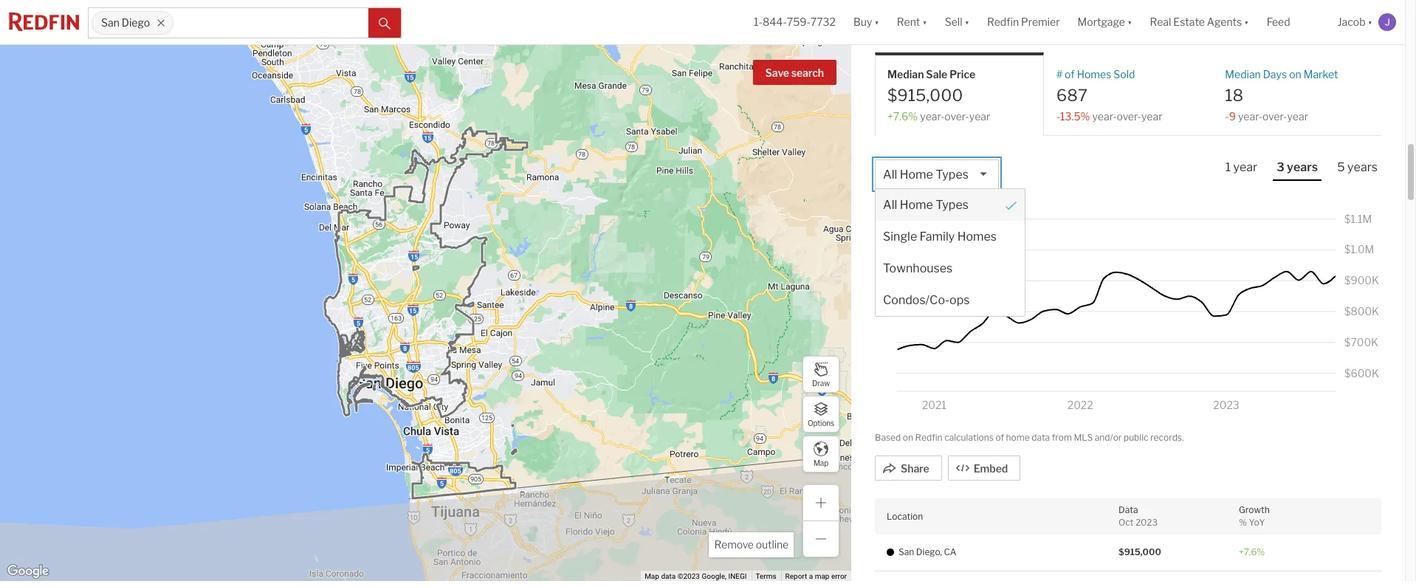 Task type: describe. For each thing, give the bounding box(es) containing it.
map data ©2023 google, inegi
[[645, 572, 747, 581]]

rent ▾ button
[[897, 0, 927, 44]]

1-844-759-7732
[[754, 16, 836, 28]]

draw
[[812, 379, 830, 387]]

1 all from the top
[[883, 168, 898, 182]]

home
[[1006, 432, 1030, 443]]

all home types inside dialog
[[883, 198, 969, 212]]

3 years
[[1277, 160, 1318, 174]]

report a map error link
[[786, 572, 847, 581]]

feed
[[1267, 16, 1291, 28]]

years for 3 years
[[1287, 160, 1318, 174]]

real estate agents ▾ link
[[1150, 0, 1249, 44]]

1 year button
[[1222, 160, 1262, 180]]

year inside median days on market 18 -9 year-over-year
[[1288, 110, 1309, 123]]

5 years
[[1338, 160, 1378, 174]]

remove
[[715, 538, 754, 551]]

feed button
[[1258, 0, 1329, 44]]

over- inside "median sale price $915,000 +7.6% year-over-year"
[[945, 110, 970, 123]]

759-
[[787, 16, 811, 28]]

real estate agents ▾ button
[[1141, 0, 1258, 44]]

san diego, ca real estate trends
[[875, 10, 1124, 29]]

map for map data ©2023 google, inegi
[[645, 572, 659, 581]]

mortgage ▾ button
[[1078, 0, 1133, 44]]

yoy
[[1249, 517, 1266, 528]]

rent
[[897, 16, 920, 28]]

mortgage ▾
[[1078, 16, 1133, 28]]

rent ▾
[[897, 16, 927, 28]]

real
[[1150, 16, 1172, 28]]

terms
[[756, 572, 777, 581]]

▾ for buy ▾
[[875, 16, 879, 28]]

▾ for rent ▾
[[923, 16, 927, 28]]

google,
[[702, 572, 727, 581]]

user photo image
[[1379, 13, 1397, 31]]

2 types from the top
[[936, 198, 969, 212]]

diego, for san diego, ca real estate trends
[[908, 10, 957, 29]]

ops
[[950, 293, 970, 307]]

year- inside "median sale price $915,000 +7.6% year-over-year"
[[920, 110, 945, 123]]

map button
[[803, 436, 840, 473]]

inegi
[[729, 572, 747, 581]]

on inside median days on market 18 -9 year-over-year
[[1290, 68, 1302, 80]]

list box containing all home types
[[875, 160, 1026, 317]]

search
[[792, 66, 824, 79]]

- for 18
[[1225, 110, 1229, 123]]

options
[[808, 418, 835, 427]]

9
[[1229, 110, 1236, 123]]

single
[[883, 230, 917, 244]]

1 vertical spatial redfin
[[915, 432, 943, 443]]

year- for 18
[[1238, 110, 1263, 123]]

1 types from the top
[[936, 168, 969, 182]]

5
[[1338, 160, 1345, 174]]

map region
[[0, 0, 1006, 581]]

calculations
[[945, 432, 994, 443]]

all inside dialog
[[883, 198, 898, 212]]

redfin premier
[[987, 16, 1060, 28]]

save search
[[766, 66, 824, 79]]

estate
[[1020, 10, 1070, 29]]

based on redfin calculations of home data from mls and/or public records.
[[875, 432, 1184, 443]]

▾ inside dropdown button
[[1245, 16, 1249, 28]]

terms link
[[756, 572, 777, 581]]

▾ for mortgage ▾
[[1128, 16, 1133, 28]]

sell ▾ button
[[945, 0, 970, 44]]

days
[[1263, 68, 1287, 80]]

▾ for sell ▾
[[965, 16, 970, 28]]

growth
[[1239, 505, 1270, 516]]

embed button
[[948, 456, 1021, 481]]

homes for of
[[1077, 68, 1112, 80]]

draw button
[[803, 356, 840, 393]]

report
[[786, 572, 807, 581]]

sold
[[1114, 68, 1135, 80]]

18
[[1225, 85, 1244, 105]]

san diego
[[101, 17, 150, 29]]

sell
[[945, 16, 963, 28]]

premier
[[1021, 16, 1060, 28]]

map for map
[[814, 458, 829, 467]]

real
[[987, 10, 1016, 29]]

san for san diego, ca real estate trends
[[875, 10, 905, 29]]

records.
[[1151, 432, 1184, 443]]

1 horizontal spatial +7.6%
[[1239, 547, 1265, 558]]

data
[[1119, 505, 1138, 516]]

rent ▾ button
[[888, 0, 936, 44]]

mortgage
[[1078, 16, 1126, 28]]

home inside dialog
[[900, 198, 933, 212]]

share button
[[875, 456, 942, 481]]

diego, for san diego, ca
[[916, 547, 942, 558]]

ca for san diego, ca
[[944, 547, 957, 558]]

years for 5 years
[[1348, 160, 1378, 174]]

+7.6% inside "median sale price $915,000 +7.6% year-over-year"
[[888, 110, 918, 123]]

7732
[[811, 16, 836, 28]]

mortgage ▾ button
[[1069, 0, 1141, 44]]

buy
[[854, 16, 872, 28]]

©2023
[[678, 572, 700, 581]]

submit search image
[[379, 18, 391, 29]]

oct
[[1119, 517, 1134, 528]]

condos/co-
[[883, 293, 950, 307]]

san diego, ca
[[899, 547, 957, 558]]



Task type: locate. For each thing, give the bounding box(es) containing it.
▾ for jacob ▾
[[1368, 16, 1373, 28]]

year- down the sale
[[920, 110, 945, 123]]

all home types up 'family'
[[883, 198, 969, 212]]

1 horizontal spatial map
[[814, 458, 829, 467]]

all home types up all home types element
[[883, 168, 969, 182]]

1 horizontal spatial data
[[1032, 432, 1050, 443]]

0 horizontal spatial data
[[661, 572, 676, 581]]

1 - from the left
[[1057, 110, 1061, 123]]

1 horizontal spatial ca
[[960, 10, 984, 29]]

of left home on the right bottom
[[996, 432, 1004, 443]]

year- inside # of homes sold 687 -13.5% year-over-year
[[1093, 110, 1117, 123]]

▾ right agents
[[1245, 16, 1249, 28]]

home up all home types element
[[900, 168, 933, 182]]

0 vertical spatial all
[[883, 168, 898, 182]]

1 vertical spatial types
[[936, 198, 969, 212]]

types up single family homes
[[936, 198, 969, 212]]

2 over- from the left
[[1117, 110, 1142, 123]]

over- down sold
[[1117, 110, 1142, 123]]

map inside "button"
[[814, 458, 829, 467]]

None search field
[[174, 8, 369, 38]]

1 vertical spatial on
[[903, 432, 914, 443]]

# of homes sold 687 -13.5% year-over-year
[[1057, 68, 1163, 123]]

ca for san diego, ca real estate trends
[[960, 10, 984, 29]]

$915,000
[[888, 85, 963, 105], [1119, 547, 1162, 558]]

homes inside # of homes sold 687 -13.5% year-over-year
[[1077, 68, 1112, 80]]

1 vertical spatial all home types
[[883, 198, 969, 212]]

redfin up 'share'
[[915, 432, 943, 443]]

1 year- from the left
[[920, 110, 945, 123]]

townhouses
[[883, 262, 953, 276]]

map down options
[[814, 458, 829, 467]]

from
[[1052, 432, 1072, 443]]

over-
[[945, 110, 970, 123], [1117, 110, 1142, 123], [1263, 110, 1288, 123]]

0 horizontal spatial median
[[888, 68, 924, 80]]

trends
[[1073, 10, 1124, 29]]

1 vertical spatial diego,
[[916, 547, 942, 558]]

all
[[883, 168, 898, 182], [883, 198, 898, 212]]

0 vertical spatial $915,000
[[888, 85, 963, 105]]

0 horizontal spatial -
[[1057, 110, 1061, 123]]

buy ▾
[[854, 16, 879, 28]]

0 horizontal spatial map
[[645, 572, 659, 581]]

on right days
[[1290, 68, 1302, 80]]

0 horizontal spatial homes
[[958, 230, 997, 244]]

3 over- from the left
[[1263, 110, 1288, 123]]

redfin premier button
[[979, 0, 1069, 44]]

1 horizontal spatial over-
[[1117, 110, 1142, 123]]

1-
[[754, 16, 763, 28]]

3 ▾ from the left
[[965, 16, 970, 28]]

▾ right sell in the right of the page
[[965, 16, 970, 28]]

▾ right the rent
[[923, 16, 927, 28]]

median inside "median sale price $915,000 +7.6% year-over-year"
[[888, 68, 924, 80]]

-
[[1057, 110, 1061, 123], [1225, 110, 1229, 123]]

single family homes
[[883, 230, 997, 244]]

0 vertical spatial all home types
[[883, 168, 969, 182]]

2 home from the top
[[900, 198, 933, 212]]

of right #
[[1065, 68, 1075, 80]]

1 horizontal spatial years
[[1348, 160, 1378, 174]]

homes inside dialog
[[958, 230, 997, 244]]

remove outline button
[[709, 532, 794, 558]]

0 horizontal spatial redfin
[[915, 432, 943, 443]]

years
[[1287, 160, 1318, 174], [1348, 160, 1378, 174]]

median inside median days on market 18 -9 year-over-year
[[1225, 68, 1261, 80]]

0 horizontal spatial of
[[996, 432, 1004, 443]]

year- inside median days on market 18 -9 year-over-year
[[1238, 110, 1263, 123]]

844-
[[763, 16, 787, 28]]

options button
[[803, 396, 840, 433]]

0 vertical spatial on
[[1290, 68, 1302, 80]]

remove outline
[[715, 538, 789, 551]]

median up 18
[[1225, 68, 1261, 80]]

homes for family
[[958, 230, 997, 244]]

1 horizontal spatial homes
[[1077, 68, 1112, 80]]

dialog
[[875, 189, 1026, 317]]

over- inside # of homes sold 687 -13.5% year-over-year
[[1117, 110, 1142, 123]]

▾ left user photo
[[1368, 16, 1373, 28]]

2 years from the left
[[1348, 160, 1378, 174]]

0 horizontal spatial +7.6%
[[888, 110, 918, 123]]

buy ▾ button
[[845, 0, 888, 44]]

2 year- from the left
[[1093, 110, 1117, 123]]

mls
[[1074, 432, 1093, 443]]

0 vertical spatial homes
[[1077, 68, 1112, 80]]

diego
[[122, 17, 150, 29]]

median for 18
[[1225, 68, 1261, 80]]

embed
[[974, 463, 1008, 475]]

3 year- from the left
[[1238, 110, 1263, 123]]

types up all home types element
[[936, 168, 969, 182]]

homes left sold
[[1077, 68, 1112, 80]]

2 ▾ from the left
[[923, 16, 927, 28]]

1 over- from the left
[[945, 110, 970, 123]]

years right the "3"
[[1287, 160, 1318, 174]]

year-
[[920, 110, 945, 123], [1093, 110, 1117, 123], [1238, 110, 1263, 123]]

a
[[809, 572, 813, 581]]

▾ right "buy" on the top right of page
[[875, 16, 879, 28]]

0 horizontal spatial ca
[[944, 547, 957, 558]]

save
[[766, 66, 789, 79]]

1
[[1226, 160, 1231, 174]]

jacob
[[1338, 16, 1366, 28]]

over- right 9 at the top right of the page
[[1263, 110, 1288, 123]]

year inside "median sale price $915,000 +7.6% year-over-year"
[[969, 110, 991, 123]]

of inside # of homes sold 687 -13.5% year-over-year
[[1065, 68, 1075, 80]]

market
[[1304, 68, 1339, 80]]

share
[[901, 463, 930, 475]]

public
[[1124, 432, 1149, 443]]

redfin left premier
[[987, 16, 1019, 28]]

jacob ▾
[[1338, 16, 1373, 28]]

median days on market 18 -9 year-over-year
[[1225, 68, 1339, 123]]

0 vertical spatial of
[[1065, 68, 1075, 80]]

data left from
[[1032, 432, 1050, 443]]

sell ▾ button
[[936, 0, 979, 44]]

3
[[1277, 160, 1285, 174]]

2 horizontal spatial year-
[[1238, 110, 1263, 123]]

3 years button
[[1273, 160, 1322, 181]]

year- right 13.5%
[[1093, 110, 1117, 123]]

$915,000 inside "median sale price $915,000 +7.6% year-over-year"
[[888, 85, 963, 105]]

1 horizontal spatial -
[[1225, 110, 1229, 123]]

0 vertical spatial +7.6%
[[888, 110, 918, 123]]

redfin inside redfin premier button
[[987, 16, 1019, 28]]

▾
[[875, 16, 879, 28], [923, 16, 927, 28], [965, 16, 970, 28], [1128, 16, 1133, 28], [1245, 16, 1249, 28], [1368, 16, 1373, 28]]

median left the sale
[[888, 68, 924, 80]]

1 horizontal spatial on
[[1290, 68, 1302, 80]]

over- down price at the right of page
[[945, 110, 970, 123]]

year inside button
[[1234, 160, 1258, 174]]

- down 687
[[1057, 110, 1061, 123]]

1 vertical spatial map
[[645, 572, 659, 581]]

1 vertical spatial data
[[661, 572, 676, 581]]

0 horizontal spatial $915,000
[[888, 85, 963, 105]]

▾ right mortgage
[[1128, 16, 1133, 28]]

over- for 18
[[1263, 110, 1288, 123]]

1 vertical spatial ca
[[944, 547, 957, 558]]

over- for 687
[[1117, 110, 1142, 123]]

remove san diego image
[[157, 18, 166, 27]]

real estate agents ▾
[[1150, 16, 1249, 28]]

san for san diego, ca
[[899, 547, 915, 558]]

6 ▾ from the left
[[1368, 16, 1373, 28]]

#
[[1057, 68, 1063, 80]]

1 vertical spatial home
[[900, 198, 933, 212]]

1 home from the top
[[900, 168, 933, 182]]

1 horizontal spatial year-
[[1093, 110, 1117, 123]]

0 vertical spatial ca
[[960, 10, 984, 29]]

growth % yoy
[[1239, 505, 1270, 528]]

sale
[[926, 68, 948, 80]]

2023
[[1136, 517, 1158, 528]]

2 all from the top
[[883, 198, 898, 212]]

all home types element
[[876, 189, 1025, 221]]

0 horizontal spatial year-
[[920, 110, 945, 123]]

save search button
[[753, 60, 837, 85]]

on right based
[[903, 432, 914, 443]]

2 - from the left
[[1225, 110, 1229, 123]]

year- for 687
[[1093, 110, 1117, 123]]

- inside median days on market 18 -9 year-over-year
[[1225, 110, 1229, 123]]

13.5%
[[1061, 110, 1090, 123]]

+7.6%
[[888, 110, 918, 123], [1239, 547, 1265, 558]]

1 vertical spatial of
[[996, 432, 1004, 443]]

data
[[1032, 432, 1050, 443], [661, 572, 676, 581]]

2 median from the left
[[1225, 68, 1261, 80]]

%
[[1239, 517, 1247, 528]]

over- inside median days on market 18 -9 year-over-year
[[1263, 110, 1288, 123]]

0 vertical spatial redfin
[[987, 16, 1019, 28]]

1 horizontal spatial of
[[1065, 68, 1075, 80]]

condos/co-ops
[[883, 293, 970, 307]]

$915,000 down "2023"
[[1119, 547, 1162, 558]]

1 years from the left
[[1287, 160, 1318, 174]]

0 vertical spatial map
[[814, 458, 829, 467]]

diego,
[[908, 10, 957, 29], [916, 547, 942, 558]]

- down 18
[[1225, 110, 1229, 123]]

year- right 9 at the top right of the page
[[1238, 110, 1263, 123]]

1 ▾ from the left
[[875, 16, 879, 28]]

data left ©2023
[[661, 572, 676, 581]]

report a map error
[[786, 572, 847, 581]]

- inside # of homes sold 687 -13.5% year-over-year
[[1057, 110, 1061, 123]]

$915,000 down the sale
[[888, 85, 963, 105]]

map
[[814, 458, 829, 467], [645, 572, 659, 581]]

5 ▾ from the left
[[1245, 16, 1249, 28]]

homes
[[1077, 68, 1112, 80], [958, 230, 997, 244]]

1 median from the left
[[888, 68, 924, 80]]

map left ©2023
[[645, 572, 659, 581]]

price
[[950, 68, 976, 80]]

0 vertical spatial types
[[936, 168, 969, 182]]

median for $915,000
[[888, 68, 924, 80]]

1 vertical spatial all
[[883, 198, 898, 212]]

error
[[832, 572, 847, 581]]

1 horizontal spatial $915,000
[[1119, 547, 1162, 558]]

1 all home types from the top
[[883, 168, 969, 182]]

home up single
[[900, 198, 933, 212]]

687
[[1057, 85, 1088, 105]]

of
[[1065, 68, 1075, 80], [996, 432, 1004, 443]]

year inside # of homes sold 687 -13.5% year-over-year
[[1142, 110, 1163, 123]]

5 years button
[[1334, 160, 1382, 180]]

location
[[887, 511, 923, 522]]

median sale price $915,000 +7.6% year-over-year
[[888, 68, 991, 123]]

google image
[[4, 562, 52, 581]]

0 horizontal spatial on
[[903, 432, 914, 443]]

4 ▾ from the left
[[1128, 16, 1133, 28]]

redfin
[[987, 16, 1019, 28], [915, 432, 943, 443]]

buy ▾ button
[[854, 0, 879, 44]]

estate
[[1174, 16, 1205, 28]]

2 all home types from the top
[[883, 198, 969, 212]]

0 vertical spatial data
[[1032, 432, 1050, 443]]

years right "5"
[[1348, 160, 1378, 174]]

1 vertical spatial +7.6%
[[1239, 547, 1265, 558]]

based
[[875, 432, 901, 443]]

1 vertical spatial $915,000
[[1119, 547, 1162, 558]]

1 horizontal spatial redfin
[[987, 16, 1019, 28]]

median
[[888, 68, 924, 80], [1225, 68, 1261, 80]]

dialog containing all home types
[[875, 189, 1026, 317]]

map
[[815, 572, 830, 581]]

1 horizontal spatial median
[[1225, 68, 1261, 80]]

san
[[875, 10, 905, 29], [101, 17, 120, 29], [899, 547, 915, 558]]

- for 687
[[1057, 110, 1061, 123]]

homes right 'family'
[[958, 230, 997, 244]]

2 horizontal spatial over-
[[1263, 110, 1288, 123]]

1 vertical spatial homes
[[958, 230, 997, 244]]

and/or
[[1095, 432, 1122, 443]]

home
[[900, 168, 933, 182], [900, 198, 933, 212]]

0 horizontal spatial over-
[[945, 110, 970, 123]]

san for san diego
[[101, 17, 120, 29]]

data oct 2023
[[1119, 505, 1158, 528]]

list box
[[875, 160, 1026, 317]]

0 vertical spatial diego,
[[908, 10, 957, 29]]

family
[[920, 230, 955, 244]]

0 horizontal spatial years
[[1287, 160, 1318, 174]]

0 vertical spatial home
[[900, 168, 933, 182]]



Task type: vqa. For each thing, say whether or not it's contained in the screenshot.


